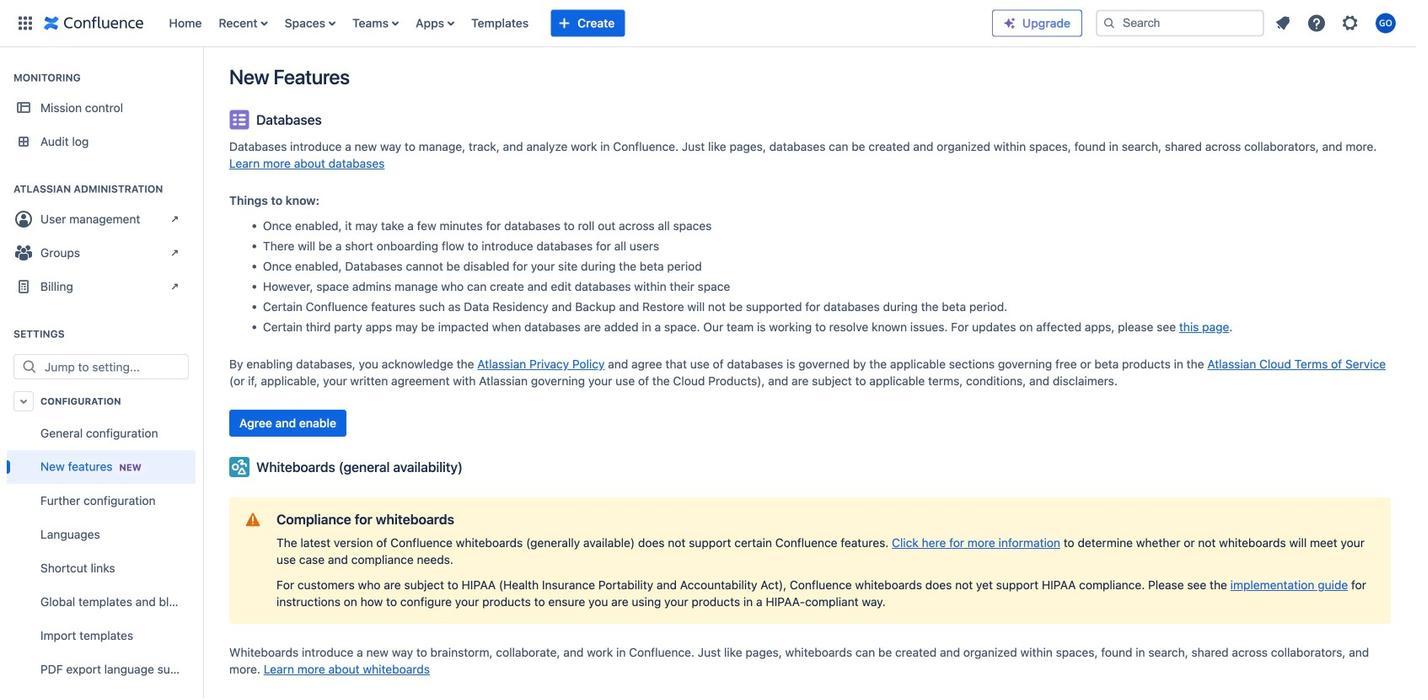 Task type: vqa. For each thing, say whether or not it's contained in the screenshot.
list to the right
yes



Task type: locate. For each thing, give the bounding box(es) containing it.
Settings Search field
[[40, 355, 188, 379]]

None search field
[[1096, 10, 1265, 37]]

banner
[[0, 0, 1417, 47]]

confluence image
[[44, 13, 144, 33], [44, 13, 144, 33]]

list
[[161, 0, 993, 47], [1268, 8, 1407, 38]]

settings icon image
[[1341, 13, 1361, 33]]

0 horizontal spatial list
[[161, 0, 993, 47]]

1 horizontal spatial list
[[1268, 8, 1407, 38]]

search image
[[1103, 16, 1117, 30]]

region
[[7, 417, 196, 698]]



Task type: describe. For each thing, give the bounding box(es) containing it.
list for 'premium' icon
[[1268, 8, 1407, 38]]

list for appswitcher icon
[[161, 0, 993, 47]]

notification icon image
[[1274, 13, 1294, 33]]

global element
[[10, 0, 993, 47]]

Search field
[[1096, 10, 1265, 37]]

appswitcher icon image
[[15, 13, 35, 33]]

your profile and preferences image
[[1376, 13, 1397, 33]]

collapse sidebar image
[[184, 56, 221, 89]]

premium image
[[1004, 16, 1017, 30]]

help icon image
[[1307, 13, 1327, 33]]



